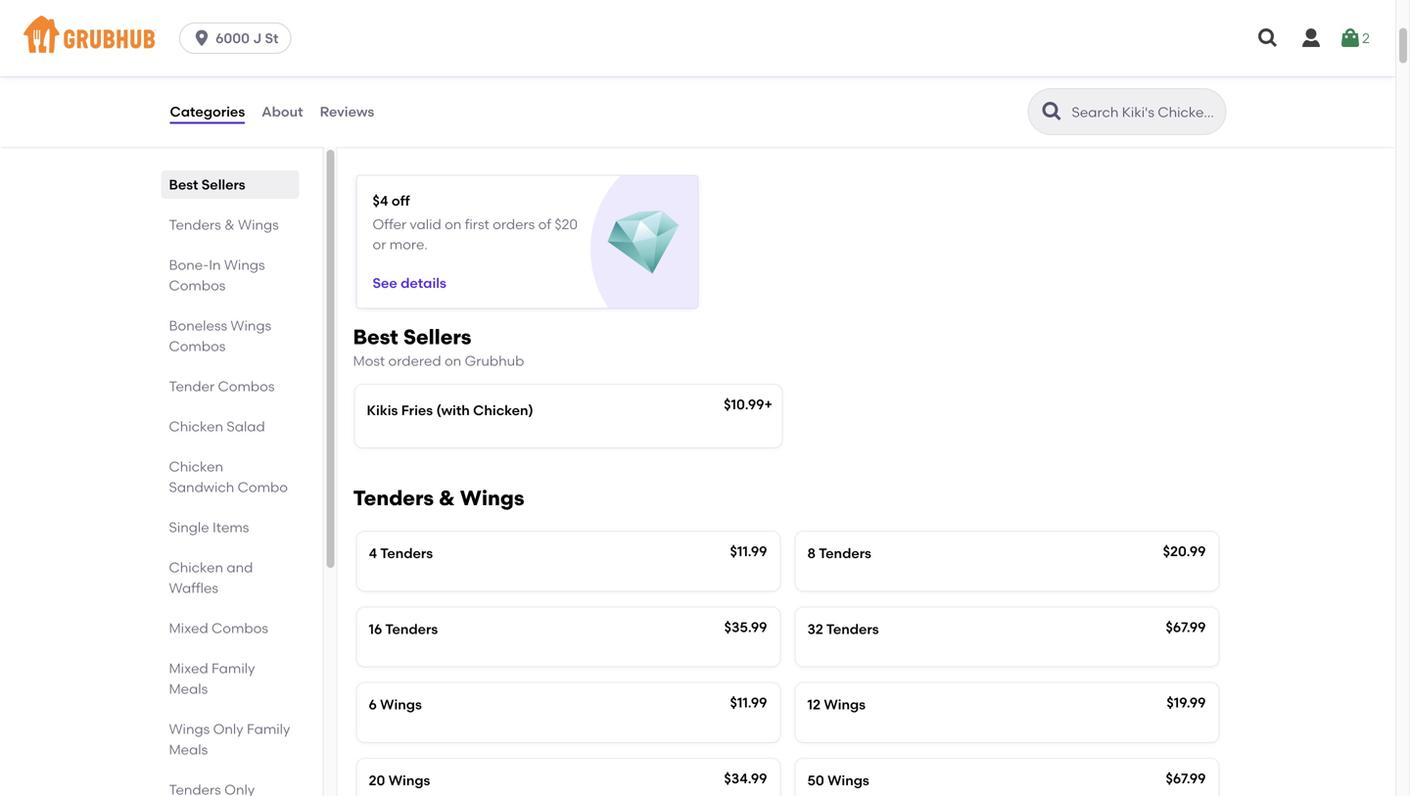 Task type: describe. For each thing, give the bounding box(es) containing it.
more.
[[390, 236, 428, 253]]

chicken sandwich combo
[[169, 458, 288, 496]]

tenders for 8
[[819, 545, 872, 562]]

combos inside boneless wings combos
[[169, 338, 226, 355]]

chicken for chicken sandwich combo
[[169, 458, 223, 475]]

combo
[[238, 479, 288, 496]]

reviews
[[320, 103, 374, 120]]

reviews button
[[319, 76, 375, 147]]

1 horizontal spatial tenders & wings
[[353, 486, 525, 511]]

kikis
[[367, 402, 398, 419]]

chicken for chicken and waffles
[[169, 559, 223, 576]]

off
[[392, 193, 410, 209]]

main navigation navigation
[[0, 0, 1396, 76]]

6000 j st
[[216, 30, 279, 47]]

1 svg image from the left
[[1300, 26, 1323, 50]]

ordered
[[388, 353, 441, 369]]

see details button
[[373, 266, 446, 301]]

6000
[[216, 30, 250, 47]]

$67.99 for 32 tenders
[[1166, 619, 1206, 636]]

salad
[[227, 418, 265, 435]]

search icon image
[[1041, 100, 1064, 123]]

kikis fries (with chicken)
[[367, 402, 534, 419]]

$10.99 +
[[724, 396, 773, 413]]

wings inside bone-in wings combos
[[224, 257, 265, 273]]

mixed family meals
[[169, 660, 255, 697]]

about button
[[261, 76, 304, 147]]

12 wings
[[808, 697, 866, 713]]

20 wings
[[369, 772, 430, 789]]

fries
[[401, 402, 433, 419]]

tenders for 4
[[380, 545, 433, 562]]

see details
[[373, 275, 446, 291]]

family inside "wings only family meals"
[[247, 721, 290, 737]]

12
[[808, 697, 821, 713]]

tender combos
[[169, 378, 275, 395]]

and
[[227, 559, 253, 576]]

wings right '50'
[[828, 772, 869, 789]]

single items
[[169, 519, 249, 536]]

on for off
[[445, 216, 462, 233]]

promo image
[[608, 207, 679, 279]]

$35.99
[[724, 619, 767, 636]]

tenders up bone- on the left
[[169, 216, 221, 233]]

categories button
[[169, 76, 246, 147]]

$10.99
[[724, 396, 764, 413]]

$20.99
[[1163, 543, 1206, 560]]

0 horizontal spatial &
[[224, 216, 235, 233]]

best for best sellers most ordered on grubhub
[[353, 325, 398, 350]]

boneless wings combos
[[169, 317, 271, 355]]

4
[[369, 545, 377, 562]]

valid
[[410, 216, 441, 233]]

see
[[373, 275, 397, 291]]

6 wings
[[369, 697, 422, 713]]

+
[[764, 396, 773, 413]]

2
[[1362, 30, 1370, 46]]

of
[[538, 216, 551, 233]]

offer
[[373, 216, 407, 233]]

tenders for 16
[[385, 621, 438, 638]]

svg image inside 6000 j st "button"
[[192, 28, 212, 48]]

wings down best sellers
[[238, 216, 279, 233]]

$34.99
[[724, 770, 767, 787]]

32
[[808, 621, 823, 638]]

mixed combos
[[169, 620, 268, 637]]

chicken and waffles
[[169, 559, 253, 596]]

tender
[[169, 378, 215, 395]]

mixed for mixed family meals
[[169, 660, 208, 677]]

chicken salad
[[169, 418, 265, 435]]

4 tenders
[[369, 545, 433, 562]]

wings right 20
[[389, 772, 430, 789]]

grubhub
[[465, 353, 524, 369]]

16 tenders
[[369, 621, 438, 638]]

wings right 12 in the bottom right of the page
[[824, 697, 866, 713]]

wings inside boneless wings combos
[[231, 317, 271, 334]]



Task type: vqa. For each thing, say whether or not it's contained in the screenshot.
8's $11.99
yes



Task type: locate. For each thing, give the bounding box(es) containing it.
8
[[808, 545, 816, 562]]

combos down bone- on the left
[[169, 277, 226, 294]]

1 vertical spatial best
[[353, 325, 398, 350]]

mixed
[[169, 620, 208, 637], [169, 660, 208, 677]]

or
[[373, 236, 386, 253]]

wings left only
[[169, 721, 210, 737]]

orders
[[493, 216, 535, 233]]

0 horizontal spatial best
[[169, 176, 198, 193]]

svg image
[[1300, 26, 1323, 50], [1339, 26, 1362, 50]]

0 vertical spatial on
[[445, 216, 462, 233]]

mixed down mixed combos
[[169, 660, 208, 677]]

only
[[213, 721, 243, 737]]

on right "ordered"
[[445, 353, 462, 369]]

1 mixed from the top
[[169, 620, 208, 637]]

Search Kiki's Chicken Place search field
[[1070, 103, 1220, 121]]

1 vertical spatial chicken
[[169, 458, 223, 475]]

2 vertical spatial chicken
[[169, 559, 223, 576]]

sellers up "ordered"
[[403, 325, 472, 350]]

combos
[[169, 277, 226, 294], [169, 338, 226, 355], [218, 378, 275, 395], [212, 620, 268, 637]]

on inside $4 off offer valid on first orders of $20 or more.
[[445, 216, 462, 233]]

1 horizontal spatial sellers
[[403, 325, 472, 350]]

0 horizontal spatial svg image
[[1300, 26, 1323, 50]]

single
[[169, 519, 209, 536]]

0 vertical spatial mixed
[[169, 620, 208, 637]]

2 meals from the top
[[169, 741, 208, 758]]

on
[[445, 216, 462, 233], [445, 353, 462, 369]]

0 vertical spatial chicken
[[169, 418, 223, 435]]

mixed inside mixed family meals
[[169, 660, 208, 677]]

categories
[[170, 103, 245, 120]]

0 horizontal spatial sellers
[[202, 176, 245, 193]]

sellers down 'categories' button
[[202, 176, 245, 193]]

wings right "in"
[[224, 257, 265, 273]]

mixed for mixed combos
[[169, 620, 208, 637]]

best sellers most ordered on grubhub
[[353, 325, 524, 369]]

1 vertical spatial sellers
[[403, 325, 472, 350]]

2 chicken from the top
[[169, 458, 223, 475]]

st
[[265, 30, 279, 47]]

family right only
[[247, 721, 290, 737]]

0 vertical spatial best
[[169, 176, 198, 193]]

sellers inside the "best sellers most ordered on grubhub"
[[403, 325, 472, 350]]

tenders for 32
[[826, 621, 879, 638]]

sellers
[[202, 176, 245, 193], [403, 325, 472, 350]]

best sellers
[[169, 176, 245, 193]]

2 mixed from the top
[[169, 660, 208, 677]]

0 vertical spatial $67.99
[[1166, 619, 1206, 636]]

wings
[[238, 216, 279, 233], [224, 257, 265, 273], [231, 317, 271, 334], [460, 486, 525, 511], [380, 697, 422, 713], [824, 697, 866, 713], [169, 721, 210, 737], [389, 772, 430, 789], [828, 772, 869, 789]]

on for sellers
[[445, 353, 462, 369]]

$11.99
[[730, 543, 767, 560], [730, 695, 767, 711]]

on left first
[[445, 216, 462, 233]]

&
[[224, 216, 235, 233], [439, 486, 455, 511]]

& down kikis fries (with chicken) at bottom left
[[439, 486, 455, 511]]

chicken down tender
[[169, 418, 223, 435]]

1 vertical spatial $11.99
[[730, 695, 767, 711]]

1 vertical spatial mixed
[[169, 660, 208, 677]]

most
[[353, 353, 385, 369]]

combos up salad
[[218, 378, 275, 395]]

$4 off offer valid on first orders of $20 or more.
[[373, 193, 578, 253]]

svg image
[[1257, 26, 1280, 50], [192, 28, 212, 48]]

(with
[[436, 402, 470, 419]]

0 horizontal spatial tenders & wings
[[169, 216, 279, 233]]

sellers for best sellers most ordered on grubhub
[[403, 325, 472, 350]]

0 vertical spatial family
[[212, 660, 255, 677]]

$67.99
[[1166, 619, 1206, 636], [1166, 770, 1206, 787]]

family inside mixed family meals
[[212, 660, 255, 677]]

best up most
[[353, 325, 398, 350]]

2 svg image from the left
[[1339, 26, 1362, 50]]

16
[[369, 621, 382, 638]]

wings right 6
[[380, 697, 422, 713]]

boneless
[[169, 317, 227, 334]]

1 meals from the top
[[169, 681, 208, 697]]

tenders up 4 tenders
[[353, 486, 434, 511]]

items
[[213, 519, 249, 536]]

$67.99 down $19.99 at the bottom of the page
[[1166, 770, 1206, 787]]

$11.99 for 8
[[730, 543, 767, 560]]

chicken up sandwich at left
[[169, 458, 223, 475]]

tenders right 8
[[819, 545, 872, 562]]

in
[[209, 257, 221, 273]]

family down mixed combos
[[212, 660, 255, 677]]

0 vertical spatial &
[[224, 216, 235, 233]]

0 horizontal spatial svg image
[[192, 28, 212, 48]]

tenders & wings
[[169, 216, 279, 233], [353, 486, 525, 511]]

3 chicken from the top
[[169, 559, 223, 576]]

$11.99 left 8
[[730, 543, 767, 560]]

1 vertical spatial meals
[[169, 741, 208, 758]]

meals down mixed family meals
[[169, 741, 208, 758]]

1 horizontal spatial best
[[353, 325, 398, 350]]

6000 j st button
[[179, 23, 299, 54]]

32 tenders
[[808, 621, 879, 638]]

$20
[[555, 216, 578, 233]]

wings right boneless
[[231, 317, 271, 334]]

tenders right 16
[[385, 621, 438, 638]]

best down 'categories' button
[[169, 176, 198, 193]]

6
[[369, 697, 377, 713]]

meals up "wings only family meals"
[[169, 681, 208, 697]]

tenders & wings up 4 tenders
[[353, 486, 525, 511]]

j
[[253, 30, 262, 47]]

wings down the chicken)
[[460, 486, 525, 511]]

on inside the "best sellers most ordered on grubhub"
[[445, 353, 462, 369]]

tenders right 32
[[826, 621, 879, 638]]

0 vertical spatial tenders & wings
[[169, 216, 279, 233]]

sellers for best sellers
[[202, 176, 245, 193]]

$11.99 left 12 in the bottom right of the page
[[730, 695, 767, 711]]

$67.99 for 50 wings
[[1166, 770, 1206, 787]]

details
[[401, 275, 446, 291]]

1 horizontal spatial svg image
[[1339, 26, 1362, 50]]

bone-
[[169, 257, 209, 273]]

2 button
[[1339, 21, 1370, 56]]

meals
[[169, 681, 208, 697], [169, 741, 208, 758]]

best inside the "best sellers most ordered on grubhub"
[[353, 325, 398, 350]]

tenders & wings up "in"
[[169, 216, 279, 233]]

1 vertical spatial &
[[439, 486, 455, 511]]

$19.99
[[1167, 695, 1206, 711]]

0 vertical spatial $11.99
[[730, 543, 767, 560]]

meals inside mixed family meals
[[169, 681, 208, 697]]

mixed down waffles
[[169, 620, 208, 637]]

1 vertical spatial on
[[445, 353, 462, 369]]

combos inside bone-in wings combos
[[169, 277, 226, 294]]

svg image inside 2 button
[[1339, 26, 1362, 50]]

1 horizontal spatial svg image
[[1257, 26, 1280, 50]]

1 $11.99 from the top
[[730, 543, 767, 560]]

8 tenders
[[808, 545, 872, 562]]

chicken up waffles
[[169, 559, 223, 576]]

best for best sellers
[[169, 176, 198, 193]]

chicken inside chicken sandwich combo
[[169, 458, 223, 475]]

1 vertical spatial $67.99
[[1166, 770, 1206, 787]]

1 chicken from the top
[[169, 418, 223, 435]]

combos down boneless
[[169, 338, 226, 355]]

chicken
[[169, 418, 223, 435], [169, 458, 223, 475], [169, 559, 223, 576]]

svg image left 6000
[[192, 28, 212, 48]]

1 horizontal spatial &
[[439, 486, 455, 511]]

50 wings
[[808, 772, 869, 789]]

sandwich
[[169, 479, 234, 496]]

best
[[169, 176, 198, 193], [353, 325, 398, 350]]

tenders right the 4
[[380, 545, 433, 562]]

20
[[369, 772, 385, 789]]

& down best sellers
[[224, 216, 235, 233]]

first
[[465, 216, 489, 233]]

$4
[[373, 193, 388, 209]]

1 $67.99 from the top
[[1166, 619, 1206, 636]]

combos up mixed family meals
[[212, 620, 268, 637]]

meals inside "wings only family meals"
[[169, 741, 208, 758]]

$11.99 for 12
[[730, 695, 767, 711]]

chicken inside chicken and waffles
[[169, 559, 223, 576]]

svg image left 2 button
[[1257, 26, 1280, 50]]

chicken for chicken salad
[[169, 418, 223, 435]]

family
[[212, 660, 255, 677], [247, 721, 290, 737]]

1 vertical spatial tenders & wings
[[353, 486, 525, 511]]

1 vertical spatial family
[[247, 721, 290, 737]]

0 vertical spatial meals
[[169, 681, 208, 697]]

waffles
[[169, 580, 218, 596]]

50
[[808, 772, 824, 789]]

$67.99 up $19.99 at the bottom of the page
[[1166, 619, 1206, 636]]

chicken)
[[473, 402, 534, 419]]

0 vertical spatial sellers
[[202, 176, 245, 193]]

wings only family meals
[[169, 721, 290, 758]]

tenders
[[169, 216, 221, 233], [353, 486, 434, 511], [380, 545, 433, 562], [819, 545, 872, 562], [385, 621, 438, 638], [826, 621, 879, 638]]

about
[[262, 103, 303, 120]]

wings inside "wings only family meals"
[[169, 721, 210, 737]]

2 $11.99 from the top
[[730, 695, 767, 711]]

bone-in wings combos
[[169, 257, 265, 294]]

2 $67.99 from the top
[[1166, 770, 1206, 787]]



